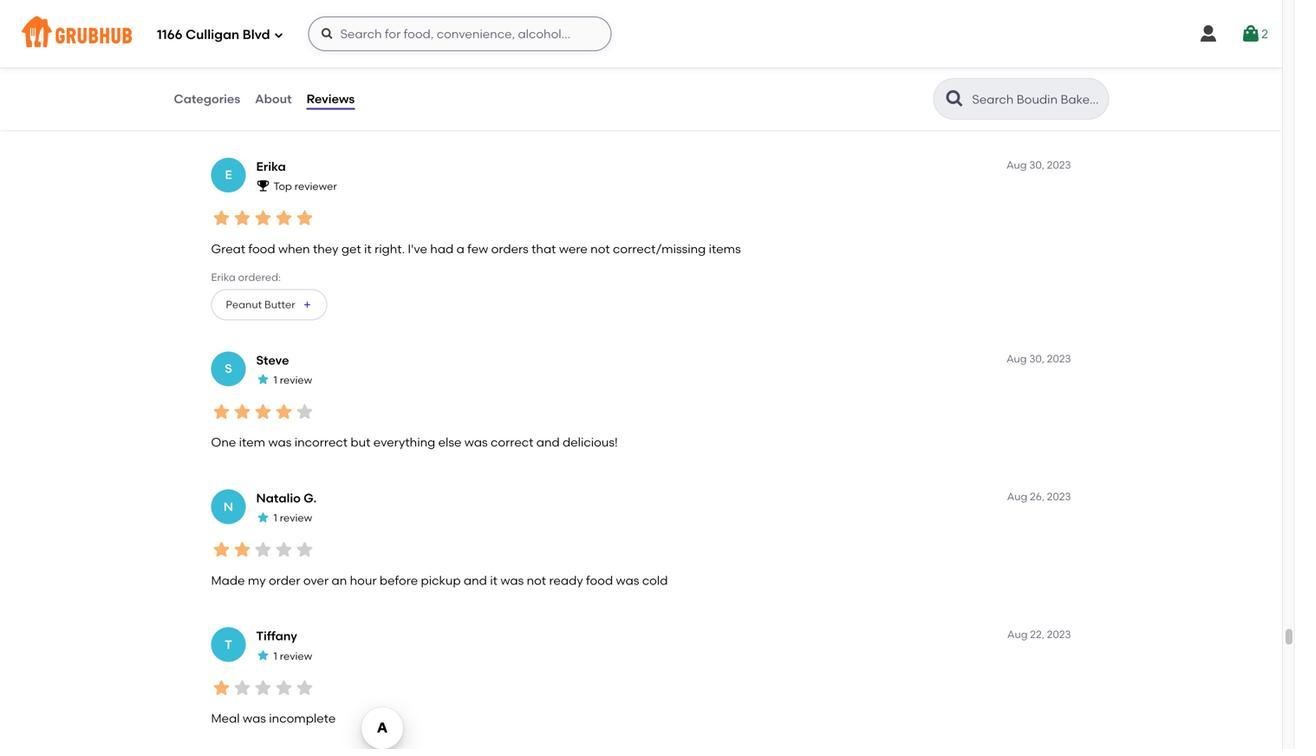 Task type: describe. For each thing, give the bounding box(es) containing it.
about
[[255, 91, 292, 106]]

ordered:
[[238, 271, 281, 284]]

that
[[532, 241, 556, 256]]

else
[[438, 435, 462, 450]]

svg image inside 2 button
[[1241, 23, 1262, 44]]

pickup
[[421, 573, 461, 588]]

over
[[303, 573, 329, 588]]

review for tiffany
[[280, 650, 312, 662]]

orders
[[491, 241, 529, 256]]

aug for delicious!
[[1007, 352, 1027, 365]]

tiffany
[[256, 629, 297, 644]]

one item was incorrect but everything else was correct and delicious!
[[211, 435, 618, 450]]

aug 22, 2023
[[1008, 628, 1071, 641]]

they
[[313, 241, 339, 256]]

s
[[225, 361, 232, 376]]

i paid to have bacon added to my sandwich and it was missing.
[[211, 47, 583, 62]]

categories button
[[173, 68, 241, 130]]

0 vertical spatial not
[[591, 241, 610, 256]]

reviews button
[[306, 68, 356, 130]]

an
[[332, 573, 347, 588]]

1 horizontal spatial my
[[392, 47, 410, 62]]

reviews
[[307, 91, 355, 106]]

2 peanut from the top
[[226, 298, 262, 311]]

e
[[225, 168, 232, 182]]

review for natalio g.
[[280, 512, 312, 524]]

turkey
[[349, 104, 382, 117]]

a
[[457, 241, 465, 256]]

top reviewer
[[274, 180, 337, 192]]

0 horizontal spatial svg image
[[320, 27, 334, 41]]

natalio g.
[[256, 491, 317, 506]]

Search Boudin Bakery & Cafe search field
[[971, 91, 1103, 108]]

0 horizontal spatial it
[[364, 241, 372, 256]]

categories
[[174, 91, 240, 106]]

30, for one item was incorrect but everything else was correct and delicious!
[[1030, 352, 1045, 365]]

2 plus icon image from the top
[[302, 299, 313, 310]]

aug 30, 2023 for great food when they get it right. i've had a few orders that were not correct/missing items
[[1007, 159, 1071, 171]]

right.
[[375, 241, 405, 256]]

g.
[[304, 491, 317, 506]]

hour
[[350, 573, 377, 588]]

great food when they get it right. i've had a few orders that were not correct/missing items
[[211, 241, 741, 256]]

1 review for tiffany
[[274, 650, 312, 662]]

4 2023 from the top
[[1047, 628, 1071, 641]]

search icon image
[[945, 88, 966, 109]]

0 vertical spatial food
[[248, 241, 275, 256]]

great
[[211, 241, 245, 256]]

top
[[274, 180, 292, 192]]

2023 for few
[[1047, 159, 1071, 171]]

26,
[[1030, 490, 1045, 503]]

item
[[239, 435, 265, 450]]

2 peanut butter button from the top
[[211, 289, 327, 320]]

1 butter from the top
[[265, 104, 295, 117]]

meal was incomplete
[[211, 711, 336, 726]]

correct/missing
[[613, 241, 706, 256]]

paid
[[217, 47, 244, 62]]

was left missing.
[[509, 47, 532, 62]]

0 horizontal spatial svg image
[[274, 30, 284, 40]]

1166 culligan blvd
[[157, 27, 270, 43]]

erika ordered:
[[211, 271, 281, 284]]

1 peanut from the top
[[226, 104, 262, 117]]

cold
[[642, 573, 668, 588]]

was left cold
[[616, 573, 639, 588]]

about button
[[254, 68, 293, 130]]

0 horizontal spatial my
[[248, 573, 266, 588]]

1 vertical spatial food
[[586, 573, 613, 588]]

and for delicious!
[[537, 435, 560, 450]]

incomplete
[[269, 711, 336, 726]]

2023 for delicious!
[[1047, 352, 1071, 365]]



Task type: vqa. For each thing, say whether or not it's contained in the screenshot.
3068 W 8th St
no



Task type: locate. For each thing, give the bounding box(es) containing it.
and
[[472, 47, 496, 62], [537, 435, 560, 450], [464, 573, 487, 588]]

peanut butter down ordered:
[[226, 298, 295, 311]]

1 vertical spatial plus icon image
[[302, 299, 313, 310]]

aug for was
[[1007, 490, 1028, 503]]

1 vertical spatial butter
[[265, 298, 295, 311]]

1 vertical spatial 1 review
[[274, 512, 312, 524]]

star icon image
[[211, 14, 232, 35], [232, 14, 253, 35], [253, 14, 274, 35], [274, 14, 294, 35], [294, 14, 315, 35], [211, 208, 232, 228], [232, 208, 253, 228], [253, 208, 274, 228], [274, 208, 294, 228], [294, 208, 315, 228], [256, 373, 270, 386], [211, 401, 232, 422], [232, 401, 253, 422], [253, 401, 274, 422], [274, 401, 294, 422], [294, 401, 315, 422], [256, 511, 270, 524], [211, 539, 232, 560], [232, 539, 253, 560], [253, 539, 274, 560], [274, 539, 294, 560], [294, 539, 315, 560], [256, 649, 270, 662], [211, 677, 232, 698], [232, 677, 253, 698], [253, 677, 274, 698], [274, 677, 294, 698], [294, 677, 315, 698]]

erika up trophy icon
[[256, 159, 286, 174]]

1 horizontal spatial erika
[[256, 159, 286, 174]]

2 review from the top
[[280, 512, 312, 524]]

was right item
[[268, 435, 292, 450]]

made my order over an hour before pickup and it was not ready food was cold
[[211, 573, 668, 588]]

1 horizontal spatial to
[[377, 47, 389, 62]]

review down tiffany
[[280, 650, 312, 662]]

1 vertical spatial 1
[[274, 512, 277, 524]]

1
[[274, 374, 277, 386], [274, 512, 277, 524], [274, 650, 277, 662]]

aug 26, 2023
[[1007, 490, 1071, 503]]

1 vertical spatial review
[[280, 512, 312, 524]]

1 horizontal spatial svg image
[[1241, 23, 1262, 44]]

review
[[280, 374, 312, 386], [280, 512, 312, 524], [280, 650, 312, 662]]

peanut butter button down "have"
[[211, 95, 327, 126]]

3 1 from the top
[[274, 650, 277, 662]]

1 peanut butter from the top
[[226, 104, 295, 117]]

0 vertical spatial plus icon image
[[302, 106, 313, 116]]

1166
[[157, 27, 183, 43]]

it left missing.
[[499, 47, 506, 62]]

1 for tiffany
[[274, 650, 277, 662]]

1 horizontal spatial it
[[490, 573, 498, 588]]

2 butter from the top
[[265, 298, 295, 311]]

review for steve
[[280, 374, 312, 386]]

0 vertical spatial aug 30, 2023
[[1007, 159, 1071, 171]]

review down the natalio g.
[[280, 512, 312, 524]]

everything
[[374, 435, 436, 450]]

1 vertical spatial peanut butter button
[[211, 289, 327, 320]]

my left order
[[248, 573, 266, 588]]

2 30, from the top
[[1030, 352, 1045, 365]]

0 vertical spatial and
[[472, 47, 496, 62]]

avocado
[[384, 104, 429, 117]]

i've
[[408, 241, 427, 256]]

1 plus icon image from the top
[[302, 106, 313, 116]]

1 peanut butter button from the top
[[211, 95, 327, 126]]

peanut butter down "have"
[[226, 104, 295, 117]]

order
[[269, 573, 300, 588]]

aug 30, 2023
[[1007, 159, 1071, 171], [1007, 352, 1071, 365]]

erika down "great"
[[211, 271, 236, 284]]

was right meal
[[243, 711, 266, 726]]

t
[[225, 637, 232, 652]]

plus icon image
[[302, 106, 313, 116], [302, 299, 313, 310]]

0 vertical spatial my
[[392, 47, 410, 62]]

delicious!
[[563, 435, 618, 450]]

1 1 review from the top
[[274, 374, 312, 386]]

food
[[248, 241, 275, 256], [586, 573, 613, 588]]

to right added
[[377, 47, 389, 62]]

0 vertical spatial 30,
[[1030, 159, 1045, 171]]

1 vertical spatial not
[[527, 573, 546, 588]]

1 review down the natalio g.
[[274, 512, 312, 524]]

0 vertical spatial erika
[[256, 159, 286, 174]]

peanut down paid
[[226, 104, 262, 117]]

3 1 review from the top
[[274, 650, 312, 662]]

turkey avocado
[[349, 104, 429, 117]]

meal
[[211, 711, 240, 726]]

steve
[[256, 353, 289, 368]]

it
[[499, 47, 506, 62], [364, 241, 372, 256], [490, 573, 498, 588]]

1 horizontal spatial svg image
[[1199, 23, 1219, 44]]

2 vertical spatial 1
[[274, 650, 277, 662]]

butter left reviews button
[[265, 104, 295, 117]]

was right else
[[465, 435, 488, 450]]

0 vertical spatial peanut butter
[[226, 104, 295, 117]]

one
[[211, 435, 236, 450]]

1 down steve
[[274, 374, 277, 386]]

not right were
[[591, 241, 610, 256]]

and right correct
[[537, 435, 560, 450]]

1 review
[[274, 374, 312, 386], [274, 512, 312, 524], [274, 650, 312, 662]]

2 aug 30, 2023 from the top
[[1007, 352, 1071, 365]]

2 horizontal spatial it
[[499, 47, 506, 62]]

0 vertical spatial peanut
[[226, 104, 262, 117]]

0 horizontal spatial erika
[[211, 271, 236, 284]]

1 horizontal spatial not
[[591, 241, 610, 256]]

sandwich
[[413, 47, 469, 62]]

culligan
[[186, 27, 239, 43]]

peanut
[[226, 104, 262, 117], [226, 298, 262, 311]]

aug 30, 2023 for one item was incorrect but everything else was correct and delicious!
[[1007, 352, 1071, 365]]

3 review from the top
[[280, 650, 312, 662]]

22,
[[1030, 628, 1045, 641]]

my
[[392, 47, 410, 62], [248, 573, 266, 588]]

1 review for natalio g.
[[274, 512, 312, 524]]

1 vertical spatial my
[[248, 573, 266, 588]]

2 peanut butter from the top
[[226, 298, 295, 311]]

30, for great food when they get it right. i've had a few orders that were not correct/missing items
[[1030, 159, 1045, 171]]

1 down natalio
[[274, 512, 277, 524]]

svg image
[[1241, 23, 1262, 44], [320, 27, 334, 41]]

1 vertical spatial and
[[537, 435, 560, 450]]

but
[[351, 435, 371, 450]]

to down blvd
[[247, 47, 259, 62]]

erika
[[256, 159, 286, 174], [211, 271, 236, 284]]

1 for natalio g.
[[274, 512, 277, 524]]

0 horizontal spatial to
[[247, 47, 259, 62]]

1 30, from the top
[[1030, 159, 1045, 171]]

1 2023 from the top
[[1047, 159, 1071, 171]]

2 1 review from the top
[[274, 512, 312, 524]]

1 vertical spatial aug 30, 2023
[[1007, 352, 1071, 365]]

peanut butter button down ordered:
[[211, 289, 327, 320]]

and right sandwich
[[472, 47, 496, 62]]

2023 for was
[[1047, 490, 1071, 503]]

and for it
[[472, 47, 496, 62]]

svg image
[[1199, 23, 1219, 44], [274, 30, 284, 40]]

1 vertical spatial erika
[[211, 271, 236, 284]]

1 vertical spatial 30,
[[1030, 352, 1045, 365]]

2 vertical spatial and
[[464, 573, 487, 588]]

correct
[[491, 435, 534, 450]]

peanut butter
[[226, 104, 295, 117], [226, 298, 295, 311]]

few
[[468, 241, 488, 256]]

n
[[224, 499, 233, 514]]

1 1 from the top
[[274, 374, 277, 386]]

natalio
[[256, 491, 301, 506]]

1 review down tiffany
[[274, 650, 312, 662]]

bacon
[[294, 47, 332, 62]]

2 to from the left
[[377, 47, 389, 62]]

food up ordered:
[[248, 241, 275, 256]]

added
[[335, 47, 374, 62]]

peanut down erika ordered:
[[226, 298, 262, 311]]

was
[[509, 47, 532, 62], [268, 435, 292, 450], [465, 435, 488, 450], [501, 573, 524, 588], [616, 573, 639, 588], [243, 711, 266, 726]]

1 review for steve
[[274, 374, 312, 386]]

peanut butter button
[[211, 95, 327, 126], [211, 289, 327, 320]]

1 horizontal spatial food
[[586, 573, 613, 588]]

2 1 from the top
[[274, 512, 277, 524]]

1 vertical spatial peanut
[[226, 298, 262, 311]]

incorrect
[[295, 435, 348, 450]]

1 for steve
[[274, 374, 277, 386]]

2 vertical spatial review
[[280, 650, 312, 662]]

plus icon image right about button
[[302, 106, 313, 116]]

aug
[[1007, 159, 1027, 171], [1007, 352, 1027, 365], [1007, 490, 1028, 503], [1008, 628, 1028, 641]]

0 vertical spatial review
[[280, 374, 312, 386]]

1 down tiffany
[[274, 650, 277, 662]]

plus icon image down 'when'
[[302, 299, 313, 310]]

made
[[211, 573, 245, 588]]

0 vertical spatial it
[[499, 47, 506, 62]]

2
[[1262, 26, 1269, 41]]

0 vertical spatial 1
[[274, 374, 277, 386]]

1 vertical spatial it
[[364, 241, 372, 256]]

0 horizontal spatial not
[[527, 573, 546, 588]]

2 vertical spatial it
[[490, 573, 498, 588]]

butter down ordered:
[[265, 298, 295, 311]]

blvd
[[243, 27, 270, 43]]

were
[[559, 241, 588, 256]]

0 vertical spatial peanut butter button
[[211, 95, 327, 126]]

svg image up "have"
[[274, 30, 284, 40]]

not
[[591, 241, 610, 256], [527, 573, 546, 588]]

to
[[247, 47, 259, 62], [377, 47, 389, 62]]

1 review from the top
[[280, 374, 312, 386]]

trophy icon image
[[256, 179, 270, 193]]

0 vertical spatial butter
[[265, 104, 295, 117]]

1 review down steve
[[274, 374, 312, 386]]

missing.
[[535, 47, 583, 62]]

30,
[[1030, 159, 1045, 171], [1030, 352, 1045, 365]]

2 button
[[1241, 18, 1269, 49]]

have
[[262, 47, 291, 62]]

before
[[380, 573, 418, 588]]

aug for few
[[1007, 159, 1027, 171]]

and right pickup
[[464, 573, 487, 588]]

had
[[430, 241, 454, 256]]

turkey avocado button
[[334, 95, 461, 126]]

my left sandwich
[[392, 47, 410, 62]]

Search for food, convenience, alcohol... search field
[[308, 16, 612, 51]]

review down steve
[[280, 374, 312, 386]]

1 vertical spatial peanut butter
[[226, 298, 295, 311]]

0 vertical spatial 1 review
[[274, 374, 312, 386]]

erika for erika ordered:
[[211, 271, 236, 284]]

erika for erika
[[256, 159, 286, 174]]

get
[[342, 241, 361, 256]]

2 2023 from the top
[[1047, 352, 1071, 365]]

it right pickup
[[490, 573, 498, 588]]

food right ready at the bottom of page
[[586, 573, 613, 588]]

items
[[709, 241, 741, 256]]

ready
[[549, 573, 583, 588]]

2023
[[1047, 159, 1071, 171], [1047, 352, 1071, 365], [1047, 490, 1071, 503], [1047, 628, 1071, 641]]

butter
[[265, 104, 295, 117], [265, 298, 295, 311]]

was left ready at the bottom of page
[[501, 573, 524, 588]]

i
[[211, 47, 214, 62]]

2 vertical spatial 1 review
[[274, 650, 312, 662]]

1 aug 30, 2023 from the top
[[1007, 159, 1071, 171]]

reviewer
[[295, 180, 337, 192]]

when
[[278, 241, 310, 256]]

1 to from the left
[[247, 47, 259, 62]]

main navigation navigation
[[0, 0, 1282, 68]]

not left ready at the bottom of page
[[527, 573, 546, 588]]

it right get
[[364, 241, 372, 256]]

3 2023 from the top
[[1047, 490, 1071, 503]]

svg image left 2 button
[[1199, 23, 1219, 44]]

0 horizontal spatial food
[[248, 241, 275, 256]]



